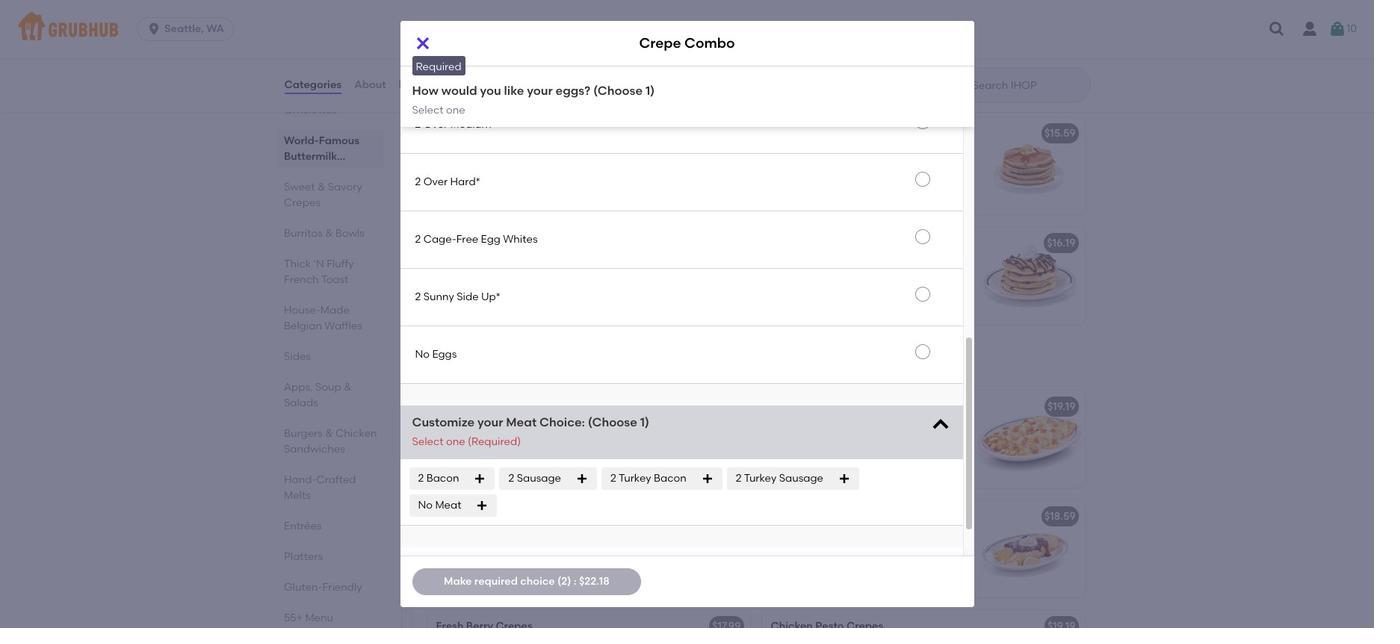 Task type: describe. For each thing, give the bounding box(es) containing it.
for inside 4 protein pancakes loaded with blueberries, topped with lemon ricotta & seasonal mixed berry topping. add a squeeze of lemon for an extra zing!
[[940, 84, 954, 96]]

strawberries
[[525, 38, 589, 51]]

fluffy for we think chocolate is perfect any time of day. four fluffy buttermilk pancakes filled with chocolate chips, topped with a drizzle of chocolate syrup & more chocolate chips.
[[857, 273, 882, 286]]

'n
[[313, 258, 324, 271]]

2 turkey sausage
[[736, 472, 823, 485]]

power
[[513, 148, 545, 161]]

cinnamon
[[436, 510, 490, 523]]

day. for buttermilk
[[809, 273, 830, 286]]

hash inside choose your crepe flavor, served with 2 eggs* your way, 2 custom- cured hickory-smoked bacon strips or 2 pork sausage links & golden hash browns.
[[436, 482, 461, 495]]

chip for chocolate
[[549, 237, 574, 249]]

burgers
[[284, 427, 322, 440]]

2 for 2 sausage
[[508, 472, 514, 485]]

seasonal inside '2 crepes filled & rolled with lemon ricotta, topped with seasonal mixed berry topping, more lemon ricotta & powdered sugar. add a squeeze of lemon for an extra zing!'
[[873, 546, 919, 559]]

eggs inside no eggs button
[[432, 348, 457, 361]]

gluten-
[[284, 581, 322, 594]]

strawberries inside little known fact: strawberries and bananas are best friends. four fluffy buttermilk pancakes filled with fresh banana slices. topped with glazed strawberries & more banana slices.
[[436, 99, 499, 111]]

0 vertical spatial berry
[[981, 17, 1008, 30]]

chips, for chocolate
[[593, 288, 622, 301]]

svg image right +$1.19
[[691, 10, 703, 22]]

no for no meat
[[418, 499, 433, 512]]

bacon
[[551, 452, 584, 464]]

any for buttermilk
[[920, 258, 939, 270]]

reviews
[[399, 78, 440, 91]]

golden
[[563, 467, 598, 480]]

flavor,
[[534, 421, 565, 434]]

svg image for 2 turkey sausage
[[838, 473, 850, 485]]

cheddar
[[562, 9, 607, 22]]

with inside choose your crepe flavor, served with 2 eggs* your way, 2 custom- cured hickory-smoked bacon strips or 2 pork sausage links & golden hash browns.
[[436, 437, 457, 449]]

filled inside we think chocolate is perfect any time of day. four fluffy buttermilk pancakes filled with chocolate chips, topped with a drizzle of chocolate syrup & more chocolate chips.
[[823, 288, 847, 301]]

easy*
[[450, 61, 478, 73]]

0 vertical spatial strawberry
[[436, 17, 493, 30]]

2 crepes filled & rolled with lemon ricotta, topped with seasonal mixed berry topping, more lemon ricotta & powdered sugar. add a squeeze of lemon for an extra zing!
[[771, 531, 952, 605]]

more inside we think chocolate is perfect any time of day. four fluffy chocolate pancakes filled with chocolate chips, topped with a drizzle of chocolate syrup & more chocolate chips.
[[476, 318, 503, 331]]

berry inside 4 protein pancakes loaded with blueberries, topped with lemon ricotta & seasonal mixed berry topping. add a squeeze of lemon for an extra zing!
[[899, 68, 925, 81]]

cinnamon bun crepes image
[[638, 500, 750, 598]]

more inside we think chocolate is perfect any time of day. four fluffy buttermilk pancakes filled with chocolate chips, topped with a drizzle of chocolate syrup & more chocolate chips.
[[811, 318, 838, 331]]

sausage
[[483, 467, 526, 480]]

drizzle for buttermilk
[[844, 303, 875, 316]]

main navigation navigation
[[0, 0, 1374, 58]]

rolled for drizzled
[[518, 531, 547, 544]]

a fresh-flipped power stack. four protein pancakes filled with fresh banana slices. topped with glazed strawberries & more banana slices.
[[436, 148, 613, 206]]

zing! inside 4 protein pancakes loaded with blueberries, topped with lemon ricotta & seasonal mixed berry topping. add a squeeze of lemon for an extra zing!
[[815, 99, 838, 111]]

required
[[416, 61, 462, 73]]

are
[[484, 53, 501, 66]]

your inside customize your meat choice: (choose 1) select one (required)
[[477, 416, 503, 430]]

strawberries inside a fresh-flipped power stack. four protein pancakes filled with fresh banana slices. topped with glazed strawberries & more banana slices.
[[436, 193, 499, 206]]

chicken
[[335, 427, 377, 440]]

browns.
[[463, 482, 503, 495]]

fresh inside the 2 crepes filled & rolled with cheesecake mousse, drizzled with cinnamon bun filling, cream cheese icing, fresh strawberries & powdered sugar.
[[466, 577, 491, 589]]

entrées
[[284, 520, 321, 533]]

an inside 4 protein pancakes loaded with blueberries, topped with lemon ricotta & seasonal mixed berry topping. add a squeeze of lemon for an extra zing!
[[771, 99, 784, 111]]

crepes for lemon
[[779, 531, 814, 544]]

2 for 2 turkey bacon
[[611, 472, 616, 485]]

chips. for chocolate
[[559, 318, 589, 331]]

hickory- inside the 2 crepes filled & rolled with scrambled eggs‡, hickory-smoked bacon, crispy hash browns, white cheese sauce & jack & cheddar cheeses.
[[863, 437, 904, 449]]

platters
[[284, 551, 322, 563]]

1 vertical spatial lemon
[[771, 510, 806, 523]]

is for buttermilk
[[871, 258, 878, 270]]

topped inside '2 crepes filled & rolled with lemon ricotta, topped with seasonal mixed berry topping, more lemon ricotta & powdered sugar. add a squeeze of lemon for an extra zing!'
[[810, 546, 847, 559]]

1 vertical spatial savory
[[492, 355, 546, 374]]

crepes up the choice:
[[550, 355, 607, 374]]

hand-crafted melts
[[284, 474, 356, 502]]

& inside a fresh-flipped power stack. four protein pancakes filled with fresh banana slices. topped with glazed strawberries & more banana slices.
[[501, 193, 509, 206]]

topped inside little known fact: strawberries and bananas are best friends. four fluffy buttermilk pancakes filled with fresh banana slices. topped with glazed strawberries & more banana slices.
[[511, 84, 550, 96]]

chocolate chocolate chip pancakes image
[[638, 227, 750, 324]]

$16.19
[[1047, 237, 1076, 249]]

2 for 2 cage-free egg whites
[[415, 233, 421, 246]]

$19.19
[[1048, 400, 1076, 413]]

bananas
[[436, 53, 481, 66]]

1 vertical spatial meat
[[435, 499, 461, 512]]

think for buttermilk
[[790, 258, 815, 270]]

1 cheese from the left
[[610, 9, 648, 22]]

crepe
[[502, 421, 532, 434]]

we for we think chocolate is perfect any time of day. four fluffy chocolate pancakes filled with chocolate chips, topped with a drizzle of chocolate syrup & more chocolate chips.
[[436, 258, 452, 270]]

drizzled
[[544, 546, 582, 559]]

topped inside a fresh-flipped power stack. four protein pancakes filled with fresh banana slices. topped with glazed strawberries & more banana slices.
[[511, 178, 550, 191]]

0 vertical spatial combo
[[685, 35, 735, 52]]

2 sunny side up* button
[[400, 269, 963, 326]]

(choose inside customize your meat choice: (choose 1) select one (required)
[[588, 416, 637, 430]]

reviews button
[[398, 58, 441, 112]]

over for hard*
[[423, 176, 448, 188]]

1 horizontal spatial strawberry
[[535, 127, 592, 139]]

add inside 4 protein pancakes loaded with blueberries, topped with lemon ricotta & seasonal mixed berry topping. add a squeeze of lemon for an extra zing!
[[816, 84, 837, 96]]

buttermilk for any
[[885, 273, 937, 286]]

world-
[[284, 135, 318, 147]]

buttermilk chocolate chip pancakes image
[[973, 227, 1085, 324]]

more inside '2 crepes filled & rolled with lemon ricotta, topped with seasonal mixed berry topping, more lemon ricotta & powdered sugar. add a squeeze of lemon for an extra zing!'
[[845, 562, 871, 574]]

eggs*
[[468, 437, 497, 449]]

of inside '2 crepes filled & rolled with lemon ricotta, topped with seasonal mixed berry topping, more lemon ricotta & powdered sugar. add a squeeze of lemon for an extra zing!'
[[936, 577, 946, 589]]

syrup for we think chocolate is perfect any time of day. four fluffy chocolate pancakes filled with chocolate chips, topped with a drizzle of chocolate syrup & more chocolate chips.
[[436, 318, 463, 331]]

sugar. inside the 2 crepes filled & rolled with cheesecake mousse, drizzled with cinnamon bun filling, cream cheese icing, fresh strawberries & powdered sugar.
[[436, 592, 467, 605]]

1 vertical spatial crepe
[[436, 400, 468, 413]]

1 chocolate from the left
[[436, 237, 490, 249]]

filling,
[[512, 562, 541, 574]]

1 vertical spatial banana
[[594, 127, 635, 139]]

any for chocolate
[[586, 258, 604, 270]]

2 right or
[[449, 467, 455, 480]]

cage-
[[423, 233, 456, 246]]

sugar. inside '2 crepes filled & rolled with lemon ricotta, topped with seasonal mixed berry topping, more lemon ricotta & powdered sugar. add a squeeze of lemon for an extra zing!'
[[825, 577, 856, 589]]

crepes for cinnamon
[[444, 531, 479, 544]]

icing,
[[436, 577, 463, 589]]

time for we think chocolate is perfect any time of day. four fluffy chocolate pancakes filled with chocolate chips, topped with a drizzle of chocolate syrup & more chocolate chips.
[[436, 273, 459, 286]]

Search IHOP search field
[[971, 78, 1085, 93]]

topped inside we think chocolate is perfect any time of day. four fluffy chocolate pancakes filled with chocolate chips, topped with a drizzle of chocolate syrup & more chocolate chips.
[[436, 303, 473, 316]]

filled inside little known fact: strawberries and bananas are best friends. four fluffy buttermilk pancakes filled with fresh banana slices. topped with glazed strawberries & more banana slices.
[[543, 68, 567, 81]]

categories
[[284, 78, 342, 91]]

world-famous buttermilk pancakes sweet & savory crepes
[[284, 135, 362, 209]]

sweet inside world-famous buttermilk pancakes sweet & savory crepes
[[284, 181, 315, 194]]

bacon,
[[771, 452, 806, 464]]

eggs‡,
[[828, 437, 860, 449]]

fact:
[[499, 38, 522, 51]]

soup
[[315, 381, 341, 394]]

banana down eggs?
[[541, 99, 581, 111]]

up*
[[481, 291, 501, 304]]

cream
[[544, 562, 577, 574]]

pancakes inside 4 protein pancakes loaded with blueberries, topped with lemon ricotta & seasonal mixed berry topping. add a squeeze of lemon for an extra zing!
[[818, 38, 868, 51]]

an inside '2 crepes filled & rolled with lemon ricotta, topped with seasonal mixed berry topping, more lemon ricotta & powdered sugar. add a squeeze of lemon for an extra zing!'
[[821, 592, 835, 605]]

strawberry banana pancakes
[[436, 17, 589, 30]]

white
[[910, 452, 938, 464]]

melts
[[284, 489, 310, 502]]

55+ menu
[[284, 612, 333, 625]]

zing! inside '2 crepes filled & rolled with lemon ricotta, topped with seasonal mixed berry topping, more lemon ricotta & powdered sugar. add a squeeze of lemon for an extra zing!'
[[866, 592, 889, 605]]

topped inside 4 protein pancakes loaded with blueberries, topped with lemon ricotta & seasonal mixed berry topping. add a squeeze of lemon for an extra zing!
[[833, 53, 870, 66]]

(required)
[[468, 436, 521, 448]]

more inside a fresh-flipped power stack. four protein pancakes filled with fresh banana slices. topped with glazed strawberries & more banana slices.
[[511, 193, 538, 206]]

power
[[810, 127, 842, 139]]

banana down fresh-
[[436, 178, 476, 191]]

day. for chocolate
[[474, 273, 495, 286]]

1 bacon from the left
[[426, 472, 459, 485]]

served
[[567, 421, 601, 434]]

svg image left 'little'
[[414, 34, 432, 52]]

protein inside a fresh-flipped power stack. four protein pancakes filled with fresh banana slices. topped with glazed strawberries & more banana slices.
[[436, 163, 472, 176]]

belgian
[[284, 320, 322, 333]]

0 vertical spatial eggs
[[511, 9, 535, 22]]

fluffy for little known fact: strawberries and bananas are best friends. four fluffy buttermilk pancakes filled with fresh banana slices. topped with glazed strawberries & more banana slices.
[[592, 53, 617, 66]]

apps,
[[284, 381, 313, 394]]

think for chocolate
[[455, 258, 480, 270]]

berry inside '2 crepes filled & rolled with lemon ricotta, topped with seasonal mixed berry topping, more lemon ricotta & powdered sugar. add a squeeze of lemon for an extra zing!'
[[771, 562, 797, 574]]

protein power pancakes
[[771, 127, 895, 139]]

2 over hard* button
[[400, 154, 963, 211]]

1 horizontal spatial crepe
[[639, 35, 681, 52]]

house-made belgian waffles
[[284, 304, 362, 333]]

ricotta,
[[771, 546, 807, 559]]

sweet & savory crepes
[[424, 355, 607, 374]]

protein for fresh-
[[436, 127, 473, 139]]

1 horizontal spatial crepe combo
[[639, 35, 735, 52]]

one inside customize your meat choice: (choose 1) select one (required)
[[446, 436, 465, 448]]

2 down 'choose'
[[460, 437, 466, 449]]

hard*
[[450, 176, 481, 188]]

2 sausage from the left
[[779, 472, 823, 485]]

crepes down cheddar
[[911, 510, 948, 523]]

chips. for buttermilk
[[894, 318, 924, 331]]

1 vertical spatial sweet
[[424, 355, 472, 374]]

no for no cheese
[[725, 9, 740, 22]]

2 over easy*
[[415, 61, 478, 73]]

famous
[[318, 135, 359, 147]]

protein pancakes - lemon ricotta mixed berry
[[771, 17, 1008, 30]]

thick 'n fluffy french toast
[[284, 258, 354, 286]]

svg image for no meat
[[476, 500, 488, 512]]

& inside choose your crepe flavor, served with 2 eggs* your way, 2 custom- cured hickory-smoked bacon strips or 2 pork sausage links & golden hash browns.
[[552, 467, 560, 480]]

breakfast crepes
[[771, 400, 860, 413]]

customize
[[412, 416, 475, 430]]

& inside 4 protein pancakes loaded with blueberries, topped with lemon ricotta & seasonal mixed berry topping. add a squeeze of lemon for an extra zing!
[[807, 68, 815, 81]]

1 horizontal spatial lemon
[[870, 17, 905, 30]]

0 horizontal spatial berry
[[882, 510, 909, 523]]

lemon ricotta mixed berry crepes image
[[973, 500, 1085, 598]]

chips, for buttermilk
[[927, 288, 957, 301]]

2 for 2 crepes filled & rolled with scrambled eggs‡, hickory-smoked bacon, crispy hash browns, white cheese sauce & jack & cheddar cheeses.
[[771, 421, 777, 434]]

svg image inside 10 button
[[1329, 20, 1347, 38]]

pancakes inside a fresh-flipped power stack. four protein pancakes filled with fresh banana slices. topped with glazed strawberries & more banana slices.
[[475, 163, 525, 176]]

choose your crepe flavor, served with 2 eggs* your way, 2 custom- cured hickory-smoked bacon strips or 2 pork sausage links & golden hash browns.
[[436, 421, 614, 495]]

with inside the 2 crepes filled & rolled with scrambled eggs‡, hickory-smoked bacon, crispy hash browns, white cheese sauce & jack & cheddar cheeses.
[[884, 421, 905, 434]]

a inside we think chocolate is perfect any time of day. four fluffy chocolate pancakes filled with chocolate chips, topped with a drizzle of chocolate syrup & more chocolate chips.
[[500, 303, 507, 316]]

toast
[[321, 273, 348, 286]]

+$1.19
[[657, 9, 685, 22]]

protein inside 4 protein pancakes loaded with blueberries, topped with lemon ricotta & seasonal mixed berry topping. add a squeeze of lemon for an extra zing!
[[779, 38, 816, 51]]

2 over medium* button
[[400, 97, 963, 153]]

protein for protein
[[771, 17, 808, 30]]

add inside '2 crepes filled & rolled with lemon ricotta, topped with seasonal mixed berry topping, more lemon ricotta & powdered sugar. add a squeeze of lemon for an extra zing!'
[[858, 577, 880, 589]]

pancakes inside world-famous buttermilk pancakes sweet & savory crepes
[[284, 166, 334, 179]]

& inside little known fact: strawberries and bananas are best friends. four fluffy buttermilk pancakes filled with fresh banana slices. topped with glazed strawberries & more banana slices.
[[501, 99, 509, 111]]

ricotta inside '2 crepes filled & rolled with lemon ricotta, topped with seasonal mixed berry topping, more lemon ricotta & powdered sugar. add a squeeze of lemon for an extra zing!'
[[908, 562, 942, 574]]

2 cage-free egg whites button
[[400, 212, 963, 268]]

smoked inside the 2 crepes filled & rolled with scrambled eggs‡, hickory-smoked bacon, crispy hash browns, white cheese sauce & jack & cheddar cheeses.
[[904, 437, 944, 449]]

crepes inside world-famous buttermilk pancakes sweet & savory crepes
[[284, 197, 320, 209]]

of inside 4 protein pancakes loaded with blueberries, topped with lemon ricotta & seasonal mixed berry topping. add a squeeze of lemon for an extra zing!
[[893, 84, 903, 96]]

we for we think chocolate is perfect any time of day. four fluffy buttermilk pancakes filled with chocolate chips, topped with a drizzle of chocolate syrup & more chocolate chips.
[[771, 258, 787, 270]]

chocolate for buttermilk
[[826, 237, 881, 249]]

breakfast
[[771, 400, 820, 413]]

hash inside the 2 crepes filled & rolled with scrambled eggs‡, hickory-smoked bacon, crispy hash browns, white cheese sauce & jack & cheddar cheeses.
[[841, 452, 866, 464]]

apps, soup & salads
[[284, 381, 351, 409]]

banana down easy* at the left
[[436, 84, 476, 96]]

- for lemon
[[863, 17, 867, 30]]

scrambled
[[771, 437, 825, 449]]

crispy
[[809, 452, 839, 464]]

ricotta inside 4 protein pancakes loaded with blueberries, topped with lemon ricotta & seasonal mixed berry topping. add a squeeze of lemon for an extra zing!
[[771, 68, 805, 81]]

topped inside we think chocolate is perfect any time of day. four fluffy buttermilk pancakes filled with chocolate chips, topped with a drizzle of chocolate syrup & more chocolate chips.
[[771, 303, 808, 316]]

four for chocolate chocolate chip pancakes
[[498, 273, 520, 286]]

filled inside the 2 crepes filled & rolled with cheesecake mousse, drizzled with cinnamon bun filling, cream cheese icing, fresh strawberries & powdered sugar.
[[481, 531, 506, 544]]

burgers & chicken sandwiches
[[284, 427, 377, 456]]

four for strawberry banana pancakes
[[567, 53, 589, 66]]

1 vertical spatial mixed
[[848, 510, 879, 523]]

cheddar
[[887, 467, 931, 480]]

1 horizontal spatial mixed
[[948, 17, 978, 30]]

powdered inside the 2 crepes filled & rolled with cheesecake mousse, drizzled with cinnamon bun filling, cream cheese icing, fresh strawberries & powdered sugar.
[[569, 577, 620, 589]]

thick
[[284, 258, 311, 271]]

bowls
[[335, 227, 364, 240]]

(choose inside how would you like your eggs? (choose 1) select one
[[593, 84, 643, 98]]

we think chocolate is perfect any time of day. four fluffy buttermilk pancakes filled with chocolate chips, topped with a drizzle of chocolate syrup & more chocolate chips.
[[771, 258, 957, 331]]

& inside the burgers & chicken sandwiches
[[325, 427, 333, 440]]

1) inside customize your meat choice: (choose 1) select one (required)
[[640, 416, 649, 430]]

2 for 2 over medium*
[[415, 118, 421, 131]]

seasonal inside 4 protein pancakes loaded with blueberries, topped with lemon ricotta & seasonal mixed berry topping. add a squeeze of lemon for an extra zing!
[[818, 68, 863, 81]]

crafted
[[316, 474, 356, 486]]

four inside a fresh-flipped power stack. four protein pancakes filled with fresh banana slices. topped with glazed strawberries & more banana slices.
[[580, 148, 603, 161]]

cheese inside the 2 crepes filled & rolled with scrambled eggs‡, hickory-smoked bacon, crispy hash browns, white cheese sauce & jack & cheddar cheeses.
[[771, 467, 807, 480]]

fresh inside little known fact: strawberries and bananas are best friends. four fluffy buttermilk pancakes filled with fresh banana slices. topped with glazed strawberries & more banana slices.
[[593, 68, 618, 81]]

2 for 2 crepes filled & rolled with cheesecake mousse, drizzled with cinnamon bun filling, cream cheese icing, fresh strawberries & powdered sugar.
[[436, 531, 442, 544]]

2 for 2 turkey sausage
[[736, 472, 742, 485]]

powdered inside '2 crepes filled & rolled with lemon ricotta, topped with seasonal mixed berry topping, more lemon ricotta & powdered sugar. add a squeeze of lemon for an extra zing!'
[[771, 577, 823, 589]]

& inside the apps, soup & salads
[[343, 381, 351, 394]]

bun
[[490, 562, 510, 574]]

crepes for breakfast
[[779, 421, 814, 434]]

2 over hard*
[[415, 176, 481, 188]]

& inside we think chocolate is perfect any time of day. four fluffy buttermilk pancakes filled with chocolate chips, topped with a drizzle of chocolate syrup & more chocolate chips.
[[801, 318, 809, 331]]

menu
[[305, 612, 333, 625]]

protein left power
[[771, 127, 808, 139]]

friendly
[[322, 581, 362, 594]]

savory inside world-famous buttermilk pancakes sweet & savory crepes
[[328, 181, 362, 194]]

chocolate for chocolate
[[493, 237, 547, 249]]

hickory- inside choose your crepe flavor, served with 2 eggs* your way, 2 custom- cured hickory-smoked bacon strips or 2 pork sausage links & golden hash browns.
[[468, 452, 509, 464]]

squeeze inside 4 protein pancakes loaded with blueberries, topped with lemon ricotta & seasonal mixed berry topping. add a squeeze of lemon for an extra zing!
[[849, 84, 891, 96]]

extra inside '2 crepes filled & rolled with lemon ricotta, topped with seasonal mixed berry topping, more lemon ricotta & powdered sugar. add a squeeze of lemon for an extra zing!'
[[837, 592, 863, 605]]



Task type: locate. For each thing, give the bounding box(es) containing it.
blueberries,
[[771, 53, 830, 66]]

2 over easy* button
[[400, 39, 963, 96]]

crepe up customize
[[436, 400, 468, 413]]

0 horizontal spatial is
[[536, 258, 544, 270]]

pancakes for little known fact: strawberries and bananas are best friends. four fluffy buttermilk pancakes filled with fresh banana slices. topped with glazed strawberries & more banana slices.
[[490, 68, 540, 81]]

svg image left jack
[[838, 473, 850, 485]]

sugar.
[[825, 577, 856, 589], [436, 592, 467, 605]]

crepe combo up 'choose'
[[436, 400, 509, 413]]

crepe combo image
[[638, 391, 750, 488]]

cured
[[436, 452, 466, 464]]

sandwiches
[[284, 443, 345, 456]]

fresh down and
[[593, 68, 618, 81]]

custom-
[[558, 437, 601, 449]]

1 perfect from the left
[[546, 258, 583, 270]]

no down sunny
[[415, 348, 430, 361]]

crepes inside the 2 crepes filled & rolled with cheesecake mousse, drizzled with cinnamon bun filling, cream cheese icing, fresh strawberries & powdered sugar.
[[444, 531, 479, 544]]

we
[[436, 258, 452, 270], [771, 258, 787, 270]]

0 horizontal spatial an
[[771, 99, 784, 111]]

1 turkey from the left
[[619, 472, 651, 485]]

2 bacon from the left
[[654, 472, 687, 485]]

strawberries down hard*
[[436, 193, 499, 206]]

0 vertical spatial ricotta
[[907, 17, 945, 30]]

2 chocolate from the left
[[493, 237, 547, 249]]

$16.55 up 2 over hard* button at the top
[[710, 127, 741, 139]]

1 horizontal spatial chip
[[883, 237, 908, 249]]

2 for 2 sunny side up*
[[415, 291, 421, 304]]

a down lemon ricotta mixed berry crepes
[[882, 577, 889, 589]]

2 up cheesecake
[[436, 531, 442, 544]]

about
[[354, 78, 386, 91]]

0 horizontal spatial lemon
[[771, 510, 806, 523]]

2 chip from the left
[[883, 237, 908, 249]]

1 horizontal spatial syrup
[[771, 318, 798, 331]]

add right topping.
[[816, 84, 837, 96]]

rolled up eggs‡, at the bottom right of the page
[[853, 421, 882, 434]]

1 think from the left
[[455, 258, 480, 270]]

1 horizontal spatial savory
[[492, 355, 546, 374]]

2 chips, from the left
[[927, 288, 957, 301]]

extra down topping,
[[837, 592, 863, 605]]

buttermilk
[[436, 68, 488, 81], [885, 273, 937, 286]]

any inside we think chocolate is perfect any time of day. four fluffy chocolate pancakes filled with chocolate chips, topped with a drizzle of chocolate syrup & more chocolate chips.
[[586, 258, 604, 270]]

0 vertical spatial buttermilk
[[284, 150, 337, 163]]

no meat
[[418, 499, 461, 512]]

mixed inside '2 crepes filled & rolled with lemon ricotta, topped with seasonal mixed berry topping, more lemon ricotta & powdered sugar. add a squeeze of lemon for an extra zing!'
[[921, 546, 952, 559]]

1 drizzle from the left
[[509, 303, 541, 316]]

0 horizontal spatial squeeze
[[849, 84, 891, 96]]

2 inside button
[[415, 291, 421, 304]]

buttermilk for bananas
[[436, 68, 488, 81]]

0 vertical spatial topped
[[511, 84, 550, 96]]

2 we from the left
[[771, 258, 787, 270]]

pancakes inside we think chocolate is perfect any time of day. four fluffy buttermilk pancakes filled with chocolate chips, topped with a drizzle of chocolate syrup & more chocolate chips.
[[771, 288, 821, 301]]

2 vertical spatial no
[[418, 499, 433, 512]]

svg image
[[796, 10, 808, 22], [1268, 20, 1286, 38], [1329, 20, 1347, 38], [147, 22, 161, 37], [930, 415, 951, 436], [474, 473, 486, 485], [576, 473, 588, 485]]

0 horizontal spatial crepe combo
[[436, 400, 509, 413]]

add
[[816, 84, 837, 96], [858, 577, 880, 589]]

0 horizontal spatial protein
[[436, 163, 472, 176]]

1 vertical spatial one
[[446, 436, 465, 448]]

breakfast crepes image
[[973, 391, 1085, 488]]

four down strawberries
[[567, 53, 589, 66]]

1 over from the top
[[423, 61, 448, 73]]

over for easy*
[[423, 61, 448, 73]]

think
[[455, 258, 480, 270], [790, 258, 815, 270]]

rolled inside the 2 crepes filled & rolled with cheesecake mousse, drizzled with cinnamon bun filling, cream cheese icing, fresh strawberries & powdered sugar.
[[518, 531, 547, 544]]

0 horizontal spatial strawberry
[[436, 17, 493, 30]]

no inside button
[[415, 348, 430, 361]]

1 vertical spatial -
[[528, 127, 533, 139]]

1 horizontal spatial hickory-
[[863, 437, 904, 449]]

$16.55 for protein pancakes - lemon ricotta mixed berry
[[710, 17, 741, 30]]

- up 4 protein pancakes loaded with blueberries, topped with lemon ricotta & seasonal mixed berry topping. add a squeeze of lemon for an extra zing!
[[863, 17, 867, 30]]

turkey for bacon
[[619, 472, 651, 485]]

crepe combo
[[639, 35, 735, 52], [436, 400, 509, 413]]

&
[[807, 68, 815, 81], [501, 99, 509, 111], [317, 181, 325, 194], [501, 193, 509, 206], [325, 227, 333, 240], [466, 318, 474, 331], [801, 318, 809, 331], [476, 355, 489, 374], [343, 381, 351, 394], [843, 421, 851, 434], [325, 427, 333, 440], [552, 467, 560, 480], [843, 467, 851, 480], [877, 467, 885, 480], [508, 531, 516, 544], [843, 531, 851, 544], [945, 562, 952, 574], [558, 577, 566, 589]]

would
[[441, 84, 477, 98]]

chip up we think chocolate is perfect any time of day. four fluffy buttermilk pancakes filled with chocolate chips, topped with a drizzle of chocolate syrup & more chocolate chips.
[[883, 237, 908, 249]]

1 horizontal spatial turkey
[[744, 472, 777, 485]]

1 vertical spatial topped
[[511, 178, 550, 191]]

0 vertical spatial seasonal
[[818, 68, 863, 81]]

2 cheese from the left
[[742, 9, 781, 22]]

2 over from the top
[[423, 118, 448, 131]]

& inside world-famous buttermilk pancakes sweet & savory crepes
[[317, 181, 325, 194]]

0 horizontal spatial savory
[[328, 181, 362, 194]]

combo up "crepe" on the left bottom
[[470, 400, 509, 413]]

a inside 4 protein pancakes loaded with blueberries, topped with lemon ricotta & seasonal mixed berry topping. add a squeeze of lemon for an extra zing!
[[840, 84, 846, 96]]

chip for buttermilk
[[883, 237, 908, 249]]

glazed inside little known fact: strawberries and bananas are best friends. four fluffy buttermilk pancakes filled with fresh banana slices. topped with glazed strawberries & more banana slices.
[[576, 84, 610, 96]]

sugar. down topping,
[[825, 577, 856, 589]]

glazed down stack.
[[576, 178, 610, 191]]

1 horizontal spatial seasonal
[[873, 546, 919, 559]]

fresh
[[593, 68, 618, 81], [578, 163, 602, 176], [466, 577, 491, 589]]

filled inside we think chocolate is perfect any time of day. four fluffy chocolate pancakes filled with chocolate chips, topped with a drizzle of chocolate syrup & more chocolate chips.
[[488, 288, 513, 301]]

1 horizontal spatial add
[[858, 577, 880, 589]]

1 horizontal spatial is
[[871, 258, 878, 270]]

hash
[[841, 452, 866, 464], [436, 482, 461, 495]]

pancakes inside we think chocolate is perfect any time of day. four fluffy chocolate pancakes filled with chocolate chips, topped with a drizzle of chocolate syrup & more chocolate chips.
[[436, 288, 486, 301]]

$22.18
[[579, 575, 610, 588]]

choice
[[520, 575, 555, 588]]

rolled up mousse,
[[518, 531, 547, 544]]

seasonal down lemon ricotta mixed berry crepes
[[873, 546, 919, 559]]

protein power pancakes image
[[973, 117, 1085, 214]]

0 vertical spatial (choose
[[593, 84, 643, 98]]

2 for 2 over hard*
[[415, 176, 421, 188]]

a inside we think chocolate is perfect any time of day. four fluffy buttermilk pancakes filled with chocolate chips, topped with a drizzle of chocolate syrup & more chocolate chips.
[[834, 303, 841, 316]]

an down topping,
[[821, 592, 835, 605]]

0 vertical spatial sweet
[[284, 181, 315, 194]]

2 over medium*
[[415, 118, 496, 131]]

banana down stack.
[[541, 193, 581, 206]]

chips, inside we think chocolate is perfect any time of day. four fluffy buttermilk pancakes filled with chocolate chips, topped with a drizzle of chocolate syrup & more chocolate chips.
[[927, 288, 957, 301]]

filled down power
[[527, 163, 551, 176]]

2 vertical spatial over
[[423, 176, 448, 188]]

savory up bowls on the top left of the page
[[328, 181, 362, 194]]

hickory- down eggs*
[[468, 452, 509, 464]]

turkey right golden
[[619, 472, 651, 485]]

svg image inside the seattle, wa "button"
[[147, 22, 161, 37]]

four inside little known fact: strawberries and bananas are best friends. four fluffy buttermilk pancakes filled with fresh banana slices. topped with glazed strawberries & more banana slices.
[[567, 53, 589, 66]]

1 vertical spatial no
[[415, 348, 430, 361]]

buttermilk inside we think chocolate is perfect any time of day. four fluffy buttermilk pancakes filled with chocolate chips, topped with a drizzle of chocolate syrup & more chocolate chips.
[[885, 273, 937, 286]]

hash down eggs‡, at the bottom right of the page
[[841, 452, 866, 464]]

0 vertical spatial 1)
[[646, 84, 655, 98]]

crepes up eggs‡, at the bottom right of the page
[[823, 400, 860, 413]]

syrup for we think chocolate is perfect any time of day. four fluffy buttermilk pancakes filled with chocolate chips, topped with a drizzle of chocolate syrup & more chocolate chips.
[[771, 318, 798, 331]]

cheesecake
[[436, 546, 497, 559]]

0 horizontal spatial ricotta
[[808, 510, 846, 523]]

combo down +$1.19
[[685, 35, 735, 52]]

1 vertical spatial berry
[[882, 510, 909, 523]]

choose
[[436, 421, 475, 434]]

no right +$1.19
[[725, 9, 740, 22]]

0 vertical spatial add
[[816, 84, 837, 96]]

- for strawberry
[[528, 127, 533, 139]]

for inside '2 crepes filled & rolled with lemon ricotta, topped with seasonal mixed berry topping, more lemon ricotta & powdered sugar. add a squeeze of lemon for an extra zing!'
[[805, 592, 819, 605]]

your inside how would you like your eggs? (choose 1) select one
[[527, 84, 553, 98]]

no cheese
[[725, 9, 781, 22]]

chips. inside we think chocolate is perfect any time of day. four fluffy chocolate pancakes filled with chocolate chips, topped with a drizzle of chocolate syrup & more chocolate chips.
[[559, 318, 589, 331]]

powdered down cream
[[569, 577, 620, 589]]

0 horizontal spatial time
[[436, 273, 459, 286]]

berry down loaded
[[899, 68, 925, 81]]

way,
[[525, 437, 547, 449]]

0 vertical spatial cheese
[[771, 467, 807, 480]]

1 vertical spatial $16.55
[[710, 127, 741, 139]]

berry up the search ihop search field
[[981, 17, 1008, 30]]

2 vertical spatial fresh
[[466, 577, 491, 589]]

0 horizontal spatial smoked
[[509, 452, 549, 464]]

1 sausage from the left
[[517, 472, 561, 485]]

time for we think chocolate is perfect any time of day. four fluffy buttermilk pancakes filled with chocolate chips, topped with a drizzle of chocolate syrup & more chocolate chips.
[[771, 273, 794, 286]]

:
[[574, 575, 577, 588]]

no down 2  bacon
[[418, 499, 433, 512]]

2 day. from the left
[[809, 273, 830, 286]]

1 powdered from the left
[[569, 577, 620, 589]]

2 horizontal spatial fluffy
[[857, 273, 882, 286]]

svg image for 2 turkey bacon
[[701, 473, 713, 485]]

mixed
[[865, 68, 896, 81], [921, 546, 952, 559]]

1 is from the left
[[536, 258, 544, 270]]

crepes right 'bun'
[[514, 510, 551, 523]]

2 up the "ricotta,"
[[771, 531, 777, 544]]

1 horizontal spatial day.
[[809, 273, 830, 286]]

drizzle
[[509, 303, 541, 316], [844, 303, 875, 316]]

categories button
[[284, 58, 342, 112]]

0 vertical spatial hash
[[841, 452, 866, 464]]

crepes inside '2 crepes filled & rolled with lemon ricotta, topped with seasonal mixed berry topping, more lemon ricotta & powdered sugar. add a squeeze of lemon for an extra zing!'
[[779, 531, 814, 544]]

four inside we think chocolate is perfect any time of day. four fluffy chocolate pancakes filled with chocolate chips, topped with a drizzle of chocolate syrup & more chocolate chips.
[[498, 273, 520, 286]]

chocolate up we think chocolate is perfect any time of day. four fluffy buttermilk pancakes filled with chocolate chips, topped with a drizzle of chocolate syrup & more chocolate chips.
[[826, 237, 881, 249]]

smoked up 'white' at the right bottom
[[904, 437, 944, 449]]

glazed
[[576, 84, 610, 96], [576, 178, 610, 191]]

we think chocolate is perfect any time of day. four fluffy chocolate pancakes filled with chocolate chips, topped with a drizzle of chocolate syrup & more chocolate chips.
[[436, 258, 622, 331]]

2 powdered from the left
[[771, 577, 823, 589]]

2 one from the top
[[446, 436, 465, 448]]

1 any from the left
[[586, 258, 604, 270]]

protein pancakes - strawberry banana image
[[638, 117, 750, 214]]

- up power
[[528, 127, 533, 139]]

chips. inside we think chocolate is perfect any time of day. four fluffy buttermilk pancakes filled with chocolate chips, topped with a drizzle of chocolate syrup & more chocolate chips.
[[894, 318, 924, 331]]

1 horizontal spatial buttermilk
[[771, 237, 824, 249]]

0 vertical spatial savory
[[328, 181, 362, 194]]

55+
[[284, 612, 302, 625]]

1 select from the top
[[412, 104, 444, 116]]

1 one from the top
[[446, 104, 465, 116]]

is down chocolate chocolate chip pancakes
[[536, 258, 544, 270]]

glazed down and
[[576, 84, 610, 96]]

chocolate
[[436, 237, 490, 249], [493, 237, 547, 249], [826, 237, 881, 249]]

sausage down bacon
[[517, 472, 561, 485]]

crepe combo down +$1.19
[[639, 35, 735, 52]]

strawberries inside the 2 crepes filled & rolled with cheesecake mousse, drizzled with cinnamon bun filling, cream cheese icing, fresh strawberries & powdered sugar.
[[493, 577, 556, 589]]

rolled inside the 2 crepes filled & rolled with scrambled eggs‡, hickory-smoked bacon, crispy hash browns, white cheese sauce & jack & cheddar cheeses.
[[853, 421, 882, 434]]

select inside customize your meat choice: (choose 1) select one (required)
[[412, 436, 444, 448]]

rolled for topped
[[853, 531, 882, 544]]

2 sunny side up*
[[415, 291, 501, 304]]

berry
[[899, 68, 925, 81], [771, 562, 797, 574]]

about button
[[354, 58, 387, 112]]

little
[[436, 38, 461, 51]]

0 horizontal spatial combo
[[470, 400, 509, 413]]

cheese up 4
[[742, 9, 781, 22]]

0 vertical spatial mixed
[[948, 17, 978, 30]]

one inside how would you like your eggs? (choose 1) select one
[[446, 104, 465, 116]]

2 up 'little'
[[444, 9, 450, 22]]

time inside we think chocolate is perfect any time of day. four fluffy buttermilk pancakes filled with chocolate chips, topped with a drizzle of chocolate syrup & more chocolate chips.
[[771, 273, 794, 286]]

perfect
[[546, 258, 583, 270], [881, 258, 918, 270]]

strawberry banana pancakes image
[[638, 7, 750, 104]]

squeeze inside '2 crepes filled & rolled with lemon ricotta, topped with seasonal mixed berry topping, more lemon ricotta & powdered sugar. add a squeeze of lemon for an extra zing!'
[[892, 577, 933, 589]]

2 vertical spatial strawberries
[[493, 577, 556, 589]]

0 horizontal spatial syrup
[[436, 318, 463, 331]]

or
[[436, 467, 446, 480]]

0 horizontal spatial eggs
[[432, 348, 457, 361]]

filled inside '2 crepes filled & rolled with lemon ricotta, topped with seasonal mixed berry topping, more lemon ricotta & powdered sugar. add a squeeze of lemon for an extra zing!'
[[816, 531, 840, 544]]

topping,
[[800, 562, 842, 574]]

free
[[456, 233, 478, 246]]

turkey for sausage
[[744, 472, 777, 485]]

filled inside the 2 crepes filled & rolled with scrambled eggs‡, hickory-smoked bacon, crispy hash browns, white cheese sauce & jack & cheddar cheeses.
[[816, 421, 840, 434]]

0 horizontal spatial think
[[455, 258, 480, 270]]

0 vertical spatial select
[[412, 104, 444, 116]]

1 syrup from the left
[[436, 318, 463, 331]]

2 chips. from the left
[[894, 318, 924, 331]]

0 vertical spatial sugar.
[[825, 577, 856, 589]]

over for medium*
[[423, 118, 448, 131]]

fluffy inside little known fact: strawberries and bananas are best friends. four fluffy buttermilk pancakes filled with fresh banana slices. topped with glazed strawberries & more banana slices.
[[592, 53, 617, 66]]

1 horizontal spatial cheese
[[771, 467, 807, 480]]

a inside '2 crepes filled & rolled with lemon ricotta, topped with seasonal mixed berry topping, more lemon ricotta & powdered sugar. add a squeeze of lemon for an extra zing!'
[[882, 577, 889, 589]]

lemon down cheeses.
[[771, 510, 806, 523]]

1 horizontal spatial banana
[[594, 127, 635, 139]]

required
[[474, 575, 518, 588]]

1 horizontal spatial cheese
[[742, 9, 781, 22]]

strawberries down filling,
[[493, 577, 556, 589]]

2 topped from the top
[[511, 178, 550, 191]]

1 day. from the left
[[474, 273, 495, 286]]

hickory- up browns,
[[863, 437, 904, 449]]

protein up "blueberries,"
[[779, 38, 816, 51]]

0 horizontal spatial hash
[[436, 482, 461, 495]]

2 inside '2 crepes filled & rolled with lemon ricotta, topped with seasonal mixed berry topping, more lemon ricotta & powdered sugar. add a squeeze of lemon for an extra zing!'
[[771, 531, 777, 544]]

perfect inside we think chocolate is perfect any time of day. four fluffy buttermilk pancakes filled with chocolate chips, topped with a drizzle of chocolate syrup & more chocolate chips.
[[881, 258, 918, 270]]

think inside we think chocolate is perfect any time of day. four fluffy buttermilk pancakes filled with chocolate chips, topped with a drizzle of chocolate syrup & more chocolate chips.
[[790, 258, 815, 270]]

3 chocolate from the left
[[826, 237, 881, 249]]

over
[[423, 61, 448, 73], [423, 118, 448, 131], [423, 176, 448, 188]]

2 turkey from the left
[[744, 472, 777, 485]]

2  bacon
[[418, 472, 459, 485]]

cheese inside the 2 crepes filled & rolled with cheesecake mousse, drizzled with cinnamon bun filling, cream cheese icing, fresh strawberries & powdered sugar.
[[580, 562, 616, 574]]

2 syrup from the left
[[771, 318, 798, 331]]

1 vertical spatial hash
[[436, 482, 461, 495]]

1 horizontal spatial combo
[[685, 35, 735, 52]]

1 chip from the left
[[549, 237, 574, 249]]

0 vertical spatial mixed
[[865, 68, 896, 81]]

medium*
[[450, 118, 496, 131]]

any down buttermilk chocolate chip pancakes
[[920, 258, 939, 270]]

2 for 2  bacon
[[418, 472, 424, 485]]

1 horizontal spatial buttermilk
[[885, 273, 937, 286]]

1 $16.55 from the top
[[710, 17, 741, 30]]

1 topped from the top
[[511, 84, 550, 96]]

0 horizontal spatial buttermilk
[[284, 150, 337, 163]]

omelettes
[[284, 104, 337, 117]]

1 vertical spatial glazed
[[576, 178, 610, 191]]

1 vertical spatial ricotta
[[808, 510, 846, 523]]

$16.55
[[710, 17, 741, 30], [710, 127, 741, 139]]

strawberries down "would"
[[436, 99, 499, 111]]

sunny
[[423, 291, 454, 304]]

0 horizontal spatial sugar.
[[436, 592, 467, 605]]

3 over from the top
[[423, 176, 448, 188]]

bacon up cinnamon bun crepes image
[[654, 472, 687, 485]]

0 horizontal spatial drizzle
[[509, 303, 541, 316]]

2 left hard*
[[415, 176, 421, 188]]

0 horizontal spatial seasonal
[[818, 68, 863, 81]]

mixed
[[948, 17, 978, 30], [848, 510, 879, 523]]

pancakes
[[538, 17, 589, 30], [810, 17, 860, 30], [475, 127, 526, 139], [845, 127, 895, 139], [284, 166, 334, 179], [576, 237, 627, 249], [910, 237, 960, 249]]

fresh inside a fresh-flipped power stack. four protein pancakes filled with fresh banana slices. topped with glazed strawberries & more banana slices.
[[578, 163, 602, 176]]

$18.59
[[1045, 510, 1076, 523]]

$20.99
[[708, 400, 741, 413]]

buttermilk chocolate chip pancakes
[[771, 237, 960, 249]]

one up 2 over medium*
[[446, 104, 465, 116]]

1 horizontal spatial time
[[771, 273, 794, 286]]

buttermilk inside little known fact: strawberries and bananas are best friends. four fluffy buttermilk pancakes filled with fresh banana slices. topped with glazed strawberries & more banana slices.
[[436, 68, 488, 81]]

1 horizontal spatial chocolate
[[493, 237, 547, 249]]

2 glazed from the top
[[576, 178, 610, 191]]

1 horizontal spatial ricotta
[[908, 562, 942, 574]]

0 horizontal spatial we
[[436, 258, 452, 270]]

whites
[[503, 233, 538, 246]]

2 down how
[[415, 118, 421, 131]]

berry down cheddar
[[882, 510, 909, 523]]

cheese up and
[[610, 9, 648, 22]]

filled down cinnamon bun crepes
[[481, 531, 506, 544]]

0 horizontal spatial perfect
[[546, 258, 583, 270]]

time inside we think chocolate is perfect any time of day. four fluffy chocolate pancakes filled with chocolate chips, topped with a drizzle of chocolate syrup & more chocolate chips.
[[436, 273, 459, 286]]

1 glazed from the top
[[576, 84, 610, 96]]

2 $16.55 from the top
[[710, 127, 741, 139]]

one
[[446, 104, 465, 116], [446, 436, 465, 448]]

2 crepes filled & rolled with scrambled eggs‡, hickory-smoked bacon, crispy hash browns, white cheese sauce & jack & cheddar cheeses.
[[771, 421, 944, 495]]

1 vertical spatial over
[[423, 118, 448, 131]]

syrup inside we think chocolate is perfect any time of day. four fluffy chocolate pancakes filled with chocolate chips, topped with a drizzle of chocolate syrup & more chocolate chips.
[[436, 318, 463, 331]]

protein down fresh-
[[436, 163, 472, 176]]

meat down 2  bacon
[[435, 499, 461, 512]]

perfect for buttermilk
[[881, 258, 918, 270]]

hash down or
[[436, 482, 461, 495]]

think down buttermilk chocolate chip pancakes
[[790, 258, 815, 270]]

one down 'choose'
[[446, 436, 465, 448]]

2 for 2 over easy*
[[415, 61, 421, 73]]

2 down flavor,
[[550, 437, 556, 449]]

0 horizontal spatial mixed
[[865, 68, 896, 81]]

1 horizontal spatial ricotta
[[907, 17, 945, 30]]

any inside we think chocolate is perfect any time of day. four fluffy buttermilk pancakes filled with chocolate chips, topped with a drizzle of chocolate syrup & more chocolate chips.
[[920, 258, 939, 270]]

over inside button
[[423, 61, 448, 73]]

more inside little known fact: strawberries and bananas are best friends. four fluffy buttermilk pancakes filled with fresh banana slices. topped with glazed strawberries & more banana slices.
[[511, 99, 538, 111]]

1 horizontal spatial meat
[[506, 416, 537, 430]]

0 horizontal spatial berry
[[771, 562, 797, 574]]

smoked inside choose your crepe flavor, served with 2 eggs* your way, 2 custom- cured hickory-smoked bacon strips or 2 pork sausage links & golden hash browns.
[[509, 452, 549, 464]]

gluten-friendly
[[284, 581, 362, 594]]

filled right the side
[[488, 288, 513, 301]]

chicken pesto crepes image
[[973, 610, 1085, 628]]

no for no eggs
[[415, 348, 430, 361]]

is inside we think chocolate is perfect any time of day. four fluffy buttermilk pancakes filled with chocolate chips, topped with a drizzle of chocolate syrup & more chocolate chips.
[[871, 258, 878, 270]]

2 time from the left
[[771, 273, 794, 286]]

& inside we think chocolate is perfect any time of day. four fluffy chocolate pancakes filled with chocolate chips, topped with a drizzle of chocolate syrup & more chocolate chips.
[[466, 318, 474, 331]]

cheese
[[610, 9, 648, 22], [742, 9, 781, 22]]

1 horizontal spatial perfect
[[881, 258, 918, 270]]

crepe down +$1.19
[[639, 35, 681, 52]]

1 horizontal spatial chips.
[[894, 318, 924, 331]]

sausage
[[517, 472, 561, 485], [779, 472, 823, 485]]

side
[[457, 291, 479, 304]]

crepes
[[284, 197, 320, 209], [550, 355, 607, 374], [823, 400, 860, 413], [514, 510, 551, 523], [911, 510, 948, 523]]

0 vertical spatial $16.55
[[710, 17, 741, 30]]

perfect for chocolate
[[546, 258, 583, 270]]

your
[[527, 84, 553, 98], [477, 416, 503, 430], [478, 421, 500, 434], [500, 437, 522, 449]]

fresh down stack.
[[578, 163, 602, 176]]

made
[[320, 304, 349, 317]]

2 turkey bacon
[[611, 472, 687, 485]]

filled down buttermilk chocolate chip pancakes
[[823, 288, 847, 301]]

2 for 2 crepes filled & rolled with lemon ricotta, topped with seasonal mixed berry topping, more lemon ricotta & powdered sugar. add a squeeze of lemon for an extra zing!
[[771, 531, 777, 544]]

fluffy for we think chocolate is perfect any time of day. four fluffy chocolate pancakes filled with chocolate chips, topped with a drizzle of chocolate syrup & more chocolate chips.
[[523, 273, 548, 286]]

pancakes for we think chocolate is perfect any time of day. four fluffy chocolate pancakes filled with chocolate chips, topped with a drizzle of chocolate syrup & more chocolate chips.
[[436, 288, 486, 301]]

make
[[444, 575, 472, 588]]

1 chips. from the left
[[559, 318, 589, 331]]

rolled for hickory-
[[853, 421, 882, 434]]

0 vertical spatial -
[[863, 17, 867, 30]]

pancakes inside little known fact: strawberries and bananas are best friends. four fluffy buttermilk pancakes filled with fresh banana slices. topped with glazed strawberries & more banana slices.
[[490, 68, 540, 81]]

eggs up fact:
[[511, 9, 535, 22]]

0 vertical spatial banana
[[495, 17, 536, 30]]

over down a
[[423, 176, 448, 188]]

2 perfect from the left
[[881, 258, 918, 270]]

2 think from the left
[[790, 258, 815, 270]]

1 chips, from the left
[[593, 288, 622, 301]]

filled inside a fresh-flipped power stack. four protein pancakes filled with fresh banana slices. topped with glazed strawberries & more banana slices.
[[527, 163, 551, 176]]

like
[[504, 84, 524, 98]]

2 for 2 scrambled eggs with cheddar cheese
[[444, 9, 450, 22]]

1 horizontal spatial hash
[[841, 452, 866, 464]]

1 horizontal spatial for
[[940, 84, 954, 96]]

1) down main navigation navigation
[[646, 84, 655, 98]]

drizzle down buttermilk chocolate chip pancakes
[[844, 303, 875, 316]]

strawberry up stack.
[[535, 127, 592, 139]]

drizzle inside we think chocolate is perfect any time of day. four fluffy chocolate pancakes filled with chocolate chips, topped with a drizzle of chocolate syrup & more chocolate chips.
[[509, 303, 541, 316]]

$16.55 for protein power pancakes
[[710, 127, 741, 139]]

sweet down the world-
[[284, 181, 315, 194]]

2 select from the top
[[412, 436, 444, 448]]

extra inside 4 protein pancakes loaded with blueberries, topped with lemon ricotta & seasonal mixed berry topping. add a squeeze of lemon for an extra zing!
[[787, 99, 813, 111]]

sugar. down icing,
[[436, 592, 467, 605]]

four for buttermilk chocolate chip pancakes
[[832, 273, 855, 286]]

protein pancakes - lemon ricotta mixed berry image
[[973, 7, 1085, 104]]

mousse,
[[500, 546, 541, 559]]

(choose right eggs?
[[593, 84, 643, 98]]

over up a
[[423, 118, 448, 131]]

1 horizontal spatial powdered
[[771, 577, 823, 589]]

chip right whites
[[549, 237, 574, 249]]

fresh berry crepes image
[[638, 610, 750, 628]]

glazed inside a fresh-flipped power stack. four protein pancakes filled with fresh banana slices. topped with glazed strawberries & more banana slices.
[[576, 178, 610, 191]]

for
[[940, 84, 954, 96], [805, 592, 819, 605]]

1 vertical spatial eggs
[[432, 348, 457, 361]]

0 horizontal spatial chips,
[[593, 288, 622, 301]]

strawberry up known
[[436, 17, 493, 30]]

we inside we think chocolate is perfect any time of day. four fluffy chocolate pancakes filled with chocolate chips, topped with a drizzle of chocolate syrup & more chocolate chips.
[[436, 258, 452, 270]]

0 horizontal spatial powdered
[[569, 577, 620, 589]]

0 vertical spatial strawberries
[[436, 99, 499, 111]]

drizzle for chocolate
[[509, 303, 541, 316]]

4
[[771, 38, 777, 51]]

friends.
[[528, 53, 564, 66]]

chips, inside we think chocolate is perfect any time of day. four fluffy chocolate pancakes filled with chocolate chips, topped with a drizzle of chocolate syrup & more chocolate chips.
[[593, 288, 622, 301]]

burritos & bowls
[[284, 227, 364, 240]]

1 horizontal spatial extra
[[837, 592, 863, 605]]

2 left links
[[508, 472, 514, 485]]

rolled inside '2 crepes filled & rolled with lemon ricotta, topped with seasonal mixed berry topping, more lemon ricotta & powdered sugar. add a squeeze of lemon for an extra zing!'
[[853, 531, 882, 544]]

sweet up customize
[[424, 355, 472, 374]]

topped down 'friends.'
[[511, 84, 550, 96]]

2 any from the left
[[920, 258, 939, 270]]

1) up the 2 turkey bacon
[[640, 416, 649, 430]]

is inside we think chocolate is perfect any time of day. four fluffy chocolate pancakes filled with chocolate chips, topped with a drizzle of chocolate syrup & more chocolate chips.
[[536, 258, 544, 270]]

no eggs button
[[400, 327, 963, 384]]

1 we from the left
[[436, 258, 452, 270]]

$16.55 right +$1.19
[[710, 17, 741, 30]]

1 vertical spatial buttermilk
[[771, 237, 824, 249]]

select inside how would you like your eggs? (choose 1) select one
[[412, 104, 444, 116]]

add down lemon ricotta mixed berry crepes
[[858, 577, 880, 589]]

2 is from the left
[[871, 258, 878, 270]]

meat inside customize your meat choice: (choose 1) select one (required)
[[506, 416, 537, 430]]

buttermilk inside world-famous buttermilk pancakes sweet & savory crepes
[[284, 150, 337, 163]]

2 sausage
[[508, 472, 561, 485]]

a
[[840, 84, 846, 96], [500, 303, 507, 316], [834, 303, 841, 316], [882, 577, 889, 589]]

day. down buttermilk chocolate chip pancakes
[[809, 273, 830, 286]]

is for chocolate
[[536, 258, 544, 270]]

perfect inside we think chocolate is perfect any time of day. four fluffy chocolate pancakes filled with chocolate chips, topped with a drizzle of chocolate syrup & more chocolate chips.
[[546, 258, 583, 270]]

bacon down the 'cured'
[[426, 472, 459, 485]]

2 scrambled eggs with cheddar cheese
[[444, 9, 648, 22]]

crepes up the "ricotta,"
[[779, 531, 814, 544]]

crepes
[[779, 421, 814, 434], [444, 531, 479, 544], [779, 531, 814, 544]]

hickory-
[[863, 437, 904, 449], [468, 452, 509, 464]]

customize your meat choice: (choose 1) select one (required)
[[412, 416, 649, 448]]

you
[[480, 84, 501, 98]]

fluffy inside we think chocolate is perfect any time of day. four fluffy buttermilk pancakes filled with chocolate chips, topped with a drizzle of chocolate syrup & more chocolate chips.
[[857, 273, 882, 286]]

crepes up 'scrambled'
[[779, 421, 814, 434]]

filled up topping,
[[816, 531, 840, 544]]

1 vertical spatial ricotta
[[908, 562, 942, 574]]

1 vertical spatial combo
[[470, 400, 509, 413]]

buttermilk down bananas
[[436, 68, 488, 81]]

pancakes for we think chocolate is perfect any time of day. four fluffy buttermilk pancakes filled with chocolate chips, topped with a drizzle of chocolate syrup & more chocolate chips.
[[771, 288, 821, 301]]

2 left or
[[418, 472, 424, 485]]

2 left cage-
[[415, 233, 421, 246]]

1) inside how would you like your eggs? (choose 1) select one
[[646, 84, 655, 98]]

little known fact: strawberries and bananas are best friends. four fluffy buttermilk pancakes filled with fresh banana slices. topped with glazed strawberries & more banana slices.
[[436, 38, 618, 111]]

1 horizontal spatial -
[[863, 17, 867, 30]]

2 drizzle from the left
[[844, 303, 875, 316]]

0 vertical spatial protein
[[779, 38, 816, 51]]

powdered down topping,
[[771, 577, 823, 589]]

svg image
[[691, 10, 703, 22], [414, 34, 432, 52], [701, 473, 713, 485], [838, 473, 850, 485], [476, 500, 488, 512]]

1 time from the left
[[436, 273, 459, 286]]

mixed inside 4 protein pancakes loaded with blueberries, topped with lemon ricotta & seasonal mixed berry topping. add a squeeze of lemon for an extra zing!
[[865, 68, 896, 81]]



Task type: vqa. For each thing, say whether or not it's contained in the screenshot.
'Burgers & Chicken Sandwiches'
yes



